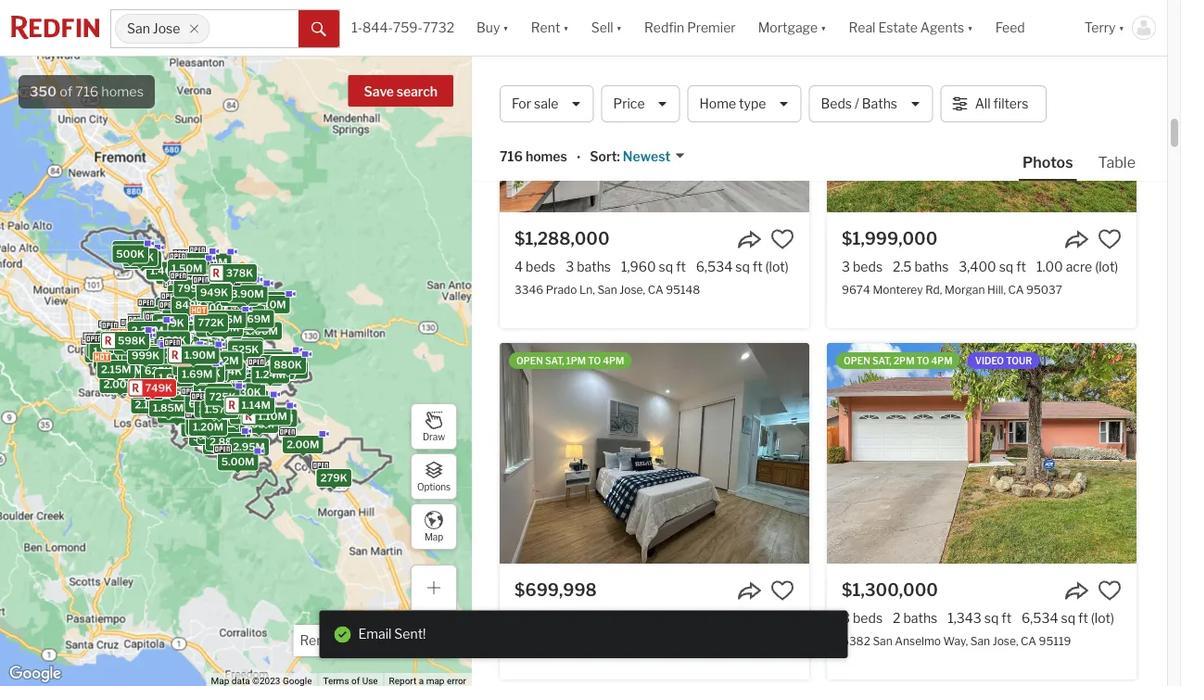 Task type: vqa. For each thing, say whether or not it's contained in the screenshot.
1pm
yes



Task type: describe. For each thing, give the bounding box(es) containing it.
389k
[[126, 252, 154, 264]]

1 vertical spatial 859k
[[193, 363, 221, 375]]

3 beds for $1,999,000
[[842, 259, 883, 275]]

0 vertical spatial 499k
[[109, 332, 137, 344]]

:
[[617, 149, 620, 164]]

568k
[[180, 329, 208, 341]]

2.5 baths
[[893, 259, 949, 275]]

mortgage ▾ button
[[747, 0, 838, 56]]

844-
[[362, 20, 393, 36]]

photo of 3346 prado ln, san jose, ca 95148 image
[[500, 0, 809, 213]]

redfin premier button
[[633, 0, 747, 56]]

1.89m up 3.66m
[[121, 354, 152, 366]]

1 vertical spatial 2.15m
[[101, 363, 131, 375]]

baths for $699,998
[[576, 611, 610, 626]]

(lot) for $1,288,000
[[765, 259, 789, 275]]

6,534 for $1,300,000
[[1022, 611, 1058, 626]]

open for open sat, 1pm to 4pm
[[516, 356, 543, 367]]

previous button image
[[515, 445, 533, 464]]

for sale
[[512, 96, 559, 112]]

sell ▾
[[591, 20, 622, 36]]

rent ▾ button
[[520, 0, 580, 56]]

888k
[[193, 286, 222, 298]]

3.00m
[[161, 358, 194, 370]]

775k
[[175, 316, 202, 328]]

favorite button image for $1,300,000
[[1098, 579, 1122, 603]]

2 vertical spatial 625k
[[176, 385, 203, 397]]

submit search image
[[312, 22, 326, 37]]

1 horizontal spatial 899k
[[199, 309, 227, 321]]

beds for $699,998
[[525, 611, 555, 626]]

1.36m
[[150, 265, 180, 277]]

$1,300,000
[[842, 580, 938, 600]]

0 horizontal spatial 716
[[75, 83, 98, 100]]

1 horizontal spatial 1.95m
[[186, 275, 217, 287]]

3.26m
[[142, 381, 174, 393]]

0 horizontal spatial 899k
[[148, 354, 176, 366]]

996k
[[243, 401, 271, 413]]

1.57m
[[204, 403, 235, 415]]

0 horizontal spatial 1.95m
[[153, 396, 184, 408]]

0 vertical spatial 2 units
[[160, 269, 194, 281]]

(lot) for $1,300,000
[[1091, 611, 1114, 626]]

575k
[[135, 384, 163, 396]]

260k
[[191, 367, 219, 379]]

0 horizontal spatial 989k
[[116, 244, 144, 256]]

1.43m
[[175, 352, 205, 364]]

1 horizontal spatial 1.63m
[[175, 380, 206, 392]]

beds for $1,288,000
[[526, 259, 556, 275]]

0 vertical spatial 1.24m
[[255, 369, 286, 381]]

1.89m up 649k
[[154, 366, 185, 378]]

email sent!
[[358, 626, 426, 642]]

0 horizontal spatial 660k
[[153, 344, 182, 356]]

1 horizontal spatial 620k
[[230, 396, 258, 408]]

1 horizontal spatial 859k
[[225, 305, 253, 317]]

sell ▾ button
[[591, 0, 622, 56]]

1 horizontal spatial 989k
[[236, 393, 264, 405]]

jose
[[153, 21, 180, 37]]

1.07m
[[163, 328, 193, 340]]

1 vertical spatial 1.00m
[[189, 300, 220, 312]]

0 vertical spatial 625k
[[166, 312, 194, 324]]

2.65m
[[176, 318, 208, 330]]

0 horizontal spatial 3.20m
[[193, 431, 225, 443]]

595k
[[201, 323, 229, 335]]

redfin
[[644, 20, 684, 36]]

1 vertical spatial 2.50m
[[154, 367, 186, 379]]

4.30m
[[99, 339, 131, 351]]

baths for $1,300,000
[[903, 611, 938, 626]]

945k
[[213, 368, 241, 380]]

1 vertical spatial 349k
[[201, 370, 229, 382]]

open for open sat, 2pm to 4pm
[[844, 356, 870, 367]]

1 vertical spatial 990k
[[145, 334, 174, 346]]

sale
[[534, 96, 559, 112]]

ca left homes
[[594, 75, 623, 100]]

1 vertical spatial 2 units
[[201, 369, 235, 381]]

▾ for buy ▾
[[503, 20, 509, 36]]

of
[[60, 83, 73, 100]]

1 vertical spatial 1.24m
[[235, 400, 265, 412]]

609k
[[163, 333, 191, 345]]

photo of 6382 san anselmo way, san jose, ca 95119 image
[[827, 344, 1137, 564]]

1.19m
[[201, 285, 230, 297]]

588k
[[213, 361, 241, 373]]

2 vertical spatial 1.29m
[[176, 359, 206, 371]]

0 horizontal spatial 1.63m
[[136, 397, 166, 409]]

1,960
[[621, 259, 656, 275]]

3346 prado ln, san jose, ca 95148
[[515, 283, 700, 296]]

385k
[[200, 322, 228, 334]]

1 horizontal spatial 1.02m
[[208, 355, 239, 367]]

market insights
[[935, 81, 1046, 99]]

370k
[[126, 251, 154, 263]]

399k
[[171, 291, 199, 303]]

0 horizontal spatial 620k
[[174, 386, 202, 398]]

sq for $699,998
[[649, 611, 663, 626]]

2 vertical spatial 1.33m
[[236, 408, 267, 420]]

open sat, 2pm to 4pm
[[844, 356, 953, 367]]

6,534 for $1,288,000
[[696, 259, 733, 275]]

95119
[[1039, 634, 1071, 648]]

all
[[975, 96, 991, 112]]

0 horizontal spatial 1.35m
[[163, 348, 194, 360]]

0 vertical spatial 349k
[[187, 355, 215, 367]]

1 horizontal spatial 1.65m
[[244, 418, 274, 430]]

1 vertical spatial 430k
[[233, 386, 261, 398]]

1.79m
[[171, 378, 201, 390]]

1 horizontal spatial 1.35m
[[220, 386, 250, 398]]

san left jose
[[127, 21, 150, 37]]

2 baths for $699,998
[[565, 611, 610, 626]]

photos
[[1023, 153, 1073, 171]]

rent ▾ button
[[531, 0, 569, 56]]

ca left 95119
[[1021, 634, 1037, 648]]

0 vertical spatial 1.29m
[[213, 284, 243, 296]]

9
[[177, 350, 183, 362]]

0 vertical spatial 990k
[[226, 293, 254, 305]]

favorite button checkbox for $1,999,000
[[1098, 228, 1122, 252]]

terry ▾
[[1085, 20, 1125, 36]]

0 vertical spatial 1.00m
[[220, 287, 251, 299]]

favorite button checkbox for $699,998
[[770, 579, 795, 603]]

547k
[[213, 359, 240, 371]]

market insights link
[[935, 60, 1046, 101]]

1.85m
[[153, 402, 184, 414]]

350
[[30, 83, 57, 100]]

1 horizontal spatial 660k
[[205, 334, 233, 346]]

premier
[[687, 20, 736, 36]]

3 units up 715k
[[127, 335, 162, 347]]

1.34m
[[184, 275, 215, 287]]

0 horizontal spatial 190k
[[182, 356, 208, 368]]

real estate agents ▾ link
[[849, 0, 973, 56]]

photo of 9674 monterey rd, morgan hill, ca 95037 image
[[827, 0, 1137, 213]]

for
[[701, 75, 729, 100]]

▾ for rent ▾
[[563, 20, 569, 36]]

2 beds
[[515, 611, 555, 626]]

favorite button image for $1,999,000
[[1098, 228, 1122, 252]]

745k
[[154, 347, 181, 359]]

0 vertical spatial 2.15m
[[122, 347, 153, 359]]

988
[[620, 611, 646, 626]]

569k
[[198, 395, 226, 407]]

map region
[[0, 13, 593, 686]]

redfin premier
[[644, 20, 736, 36]]

ft for $699,998
[[666, 611, 676, 626]]

sq for $1,288,000
[[659, 259, 673, 275]]

1.13m
[[234, 309, 263, 321]]

terry
[[1085, 20, 1116, 36]]

0 vertical spatial 2.39m
[[136, 322, 168, 334]]

0 horizontal spatial 1.02m
[[127, 254, 158, 266]]

homes inside 716 homes •
[[526, 149, 567, 164]]

0 vertical spatial 2.50m
[[172, 340, 205, 352]]

1 vertical spatial jose,
[[620, 283, 645, 296]]

newest
[[623, 149, 671, 164]]

▾ for sell ▾
[[616, 20, 622, 36]]

video
[[975, 356, 1004, 367]]

sq for $1,999,000
[[999, 259, 1014, 275]]

feed button
[[984, 0, 1073, 56]]

505k
[[218, 389, 246, 401]]

1 horizontal spatial 999k
[[194, 371, 222, 383]]

for sale button
[[500, 85, 594, 122]]

to for 2pm
[[917, 356, 929, 367]]

0 horizontal spatial 1.25m
[[133, 333, 163, 345]]

1.91m
[[156, 401, 185, 414]]

1.59m
[[153, 387, 184, 399]]

2.90m
[[170, 351, 202, 363]]

716 homes •
[[500, 149, 581, 166]]

home type
[[700, 96, 766, 112]]

645k
[[194, 373, 222, 386]]

video tour
[[975, 356, 1032, 367]]

5.00m
[[221, 456, 254, 468]]

2 baths for $1,300,000
[[893, 611, 938, 626]]

9 units
[[177, 350, 211, 362]]

options
[[417, 481, 451, 493]]

▾ inside dropdown button
[[967, 20, 973, 36]]

table
[[1098, 153, 1136, 171]]

1 vertical spatial 2.39m
[[164, 339, 196, 351]]

to for 1pm
[[588, 356, 601, 367]]

insights
[[990, 81, 1046, 99]]

favorite button image for $699,998
[[770, 579, 795, 603]]

6382
[[842, 634, 870, 648]]

440k
[[195, 356, 224, 368]]

1.00 acre (lot)
[[1037, 259, 1118, 275]]

1 vertical spatial 749k
[[176, 399, 203, 411]]

1.73m
[[155, 372, 185, 384]]



Task type: locate. For each thing, give the bounding box(es) containing it.
1 to from the left
[[588, 356, 601, 367]]

2.39m
[[136, 322, 168, 334], [164, 339, 196, 351]]

baths left 988
[[576, 611, 610, 626]]

1 vertical spatial 716
[[500, 149, 523, 164]]

2 open from the left
[[844, 356, 870, 367]]

689k
[[198, 304, 226, 316]]

430k up '1.14m'
[[233, 386, 261, 398]]

baths
[[862, 96, 898, 112]]

2 baths down $699,998
[[565, 611, 610, 626]]

0 horizontal spatial 4pm
[[603, 356, 624, 367]]

2.88m
[[210, 436, 242, 448]]

0 horizontal spatial 499k
[[109, 332, 137, 344]]

beds right the 4
[[526, 259, 556, 275]]

0 vertical spatial 1.65m
[[169, 353, 200, 365]]

2 favorite button image from the left
[[1098, 228, 1122, 252]]

880k
[[274, 359, 302, 371]]

rent ▾
[[531, 20, 569, 36]]

ft for $1,300,000
[[1002, 611, 1012, 626]]

None search field
[[210, 10, 299, 47]]

715k
[[133, 350, 158, 362]]

530k
[[218, 391, 246, 403]]

1 vertical spatial 190k
[[215, 373, 241, 385]]

beds up 6382
[[853, 611, 883, 626]]

newest button
[[620, 148, 685, 166]]

ca down 1,960 sq ft
[[648, 283, 664, 296]]

660k
[[205, 334, 233, 346], [153, 344, 182, 356]]

1 vertical spatial 1.33m
[[272, 364, 303, 376]]

photos button
[[1019, 152, 1095, 181]]

430k
[[206, 335, 234, 347], [233, 386, 261, 398]]

sq right 1,343
[[984, 611, 999, 626]]

homes left •
[[526, 149, 567, 164]]

0 horizontal spatial 975k
[[168, 350, 195, 362]]

1 horizontal spatial 499k
[[264, 358, 292, 370]]

jose, right the for
[[541, 75, 590, 100]]

789k
[[157, 345, 184, 357]]

0 horizontal spatial 2.29m
[[107, 373, 139, 385]]

1 horizontal spatial 1.33m
[[236, 408, 267, 420]]

680k
[[188, 401, 216, 413]]

2.15m down 598k
[[122, 347, 153, 359]]

0 horizontal spatial favorite button image
[[770, 579, 795, 603]]

1 favorite button image from the left
[[770, 228, 795, 252]]

remove san jose image
[[189, 23, 200, 34]]

1 vertical spatial 899k
[[148, 354, 176, 366]]

798k
[[145, 365, 172, 378]]

search
[[397, 84, 438, 100]]

san jose, ca homes for sale
[[500, 75, 775, 100]]

1 3 beds from the top
[[842, 259, 883, 275]]

1 vertical spatial 850k
[[206, 373, 234, 385]]

1 vertical spatial 1.25m
[[223, 385, 253, 397]]

250k
[[192, 370, 220, 382]]

baths up "anselmo"
[[903, 611, 938, 626]]

/
[[855, 96, 859, 112]]

2 favorite button image from the left
[[1098, 579, 1122, 603]]

sat, left "1pm" at bottom
[[545, 356, 564, 367]]

6,534 up 95119
[[1022, 611, 1058, 626]]

759-
[[393, 20, 423, 36]]

0 vertical spatial homes
[[101, 83, 144, 100]]

3 units up 828k
[[144, 319, 178, 331]]

1 horizontal spatial 975k
[[197, 305, 224, 317]]

950k
[[211, 313, 240, 325], [223, 314, 251, 326], [173, 340, 201, 352]]

san right 6382
[[873, 634, 893, 648]]

mortgage ▾ button
[[758, 0, 827, 56]]

sat, for 2pm
[[872, 356, 892, 367]]

1.76m
[[137, 376, 168, 388]]

3.20m
[[247, 371, 279, 383], [193, 431, 225, 443]]

349k
[[187, 355, 215, 367], [201, 370, 229, 382]]

2 vertical spatial 1.25m
[[190, 420, 220, 432]]

1 vertical spatial 1.29m
[[237, 317, 267, 329]]

1.63m down 575k
[[136, 397, 166, 409]]

845k
[[266, 365, 294, 377]]

3 beds up 6382
[[842, 611, 883, 626]]

2.15m up 1.53m
[[101, 363, 131, 375]]

next button image
[[776, 445, 795, 464]]

0 vertical spatial 1.33m
[[153, 334, 183, 346]]

sq up 95119
[[1061, 611, 1076, 626]]

0 horizontal spatial homes
[[101, 83, 144, 100]]

sq for $1,300,000
[[984, 611, 999, 626]]

4pm right 2pm
[[931, 356, 953, 367]]

548k
[[208, 366, 236, 378]]

monterey
[[873, 283, 923, 296]]

2.40m
[[89, 348, 121, 360], [170, 353, 202, 365], [169, 358, 202, 370], [137, 376, 169, 388]]

sale
[[733, 75, 775, 100]]

▾ for terry ▾
[[1119, 20, 1125, 36]]

all filters button
[[941, 85, 1047, 122]]

1 horizontal spatial 6,534
[[1022, 611, 1058, 626]]

baths for $1,999,000
[[915, 259, 949, 275]]

7732
[[423, 20, 454, 36]]

1 vertical spatial 2.29m
[[215, 430, 247, 442]]

▾
[[503, 20, 509, 36], [563, 20, 569, 36], [616, 20, 622, 36], [821, 20, 827, 36], [967, 20, 973, 36], [1119, 20, 1125, 36]]

0 vertical spatial 716
[[75, 83, 98, 100]]

agents
[[921, 20, 964, 36]]

beds down $699,998
[[525, 611, 555, 626]]

1.14m
[[242, 399, 271, 411]]

1 sat, from the left
[[545, 356, 564, 367]]

1,343 sq ft
[[948, 611, 1012, 626]]

2 horizontal spatial 1.25m
[[223, 385, 253, 397]]

▾ right buy
[[503, 20, 509, 36]]

179k
[[194, 371, 220, 383]]

956k
[[213, 292, 241, 304]]

0 vertical spatial 190k
[[182, 356, 208, 368]]

▾ for mortgage ▾
[[821, 20, 827, 36]]

0 horizontal spatial 850k
[[169, 316, 198, 328]]

sq right 1,960
[[659, 259, 673, 275]]

4pm for open sat, 1pm to 4pm
[[603, 356, 624, 367]]

favorite button checkbox
[[770, 228, 795, 252]]

5 ▾ from the left
[[967, 20, 973, 36]]

2 vertical spatial jose,
[[993, 634, 1019, 648]]

3 beds up 9674 on the right of page
[[842, 259, 883, 275]]

4 ▾ from the left
[[821, 20, 827, 36]]

sat, left 2pm
[[872, 356, 892, 367]]

0 horizontal spatial favorite button image
[[770, 228, 795, 252]]

1 horizontal spatial 1.25m
[[190, 420, 220, 432]]

1 open from the left
[[516, 356, 543, 367]]

san down 1,343 sq ft
[[971, 634, 990, 648]]

1 horizontal spatial jose,
[[620, 283, 645, 296]]

photo of 1876 tradan dr, san jose, ca 95132 image
[[500, 344, 809, 564]]

6,534 up 95148
[[696, 259, 733, 275]]

favorite button image for $1,288,000
[[770, 228, 795, 252]]

2 sat, from the left
[[872, 356, 892, 367]]

open left "1pm" at bottom
[[516, 356, 543, 367]]

1.24m down 1.09m
[[235, 400, 265, 412]]

2pm
[[894, 356, 915, 367]]

1 vertical spatial 1.02m
[[208, 355, 239, 367]]

0 vertical spatial 430k
[[206, 335, 234, 347]]

1 horizontal spatial 4pm
[[931, 356, 953, 367]]

0 vertical spatial 989k
[[116, 244, 144, 256]]

sat, for 1pm
[[545, 356, 564, 367]]

map button
[[411, 503, 457, 550]]

1 horizontal spatial 190k
[[215, 373, 241, 385]]

0 horizontal spatial jose,
[[541, 75, 590, 100]]

baths for $1,288,000
[[577, 259, 611, 275]]

6,534 sq ft (lot) for $1,288,000
[[696, 259, 789, 275]]

▾ right the sell
[[616, 20, 622, 36]]

▾ right terry
[[1119, 20, 1125, 36]]

$1,288,000
[[515, 229, 610, 249]]

san right ln,
[[597, 283, 617, 296]]

beds / baths button
[[809, 85, 933, 122]]

0 horizontal spatial 6,534
[[696, 259, 733, 275]]

2 ▾ from the left
[[563, 20, 569, 36]]

0 horizontal spatial open
[[516, 356, 543, 367]]

1 vertical spatial 1.63m
[[136, 397, 166, 409]]

1 horizontal spatial 6,534 sq ft (lot)
[[1022, 611, 1114, 626]]

open left 2pm
[[844, 356, 870, 367]]

0 vertical spatial 6,534 sq ft (lot)
[[696, 259, 789, 275]]

2 to from the left
[[917, 356, 929, 367]]

1.89m down 1.73m
[[164, 385, 194, 397]]

0 horizontal spatial to
[[588, 356, 601, 367]]

2 baths up "anselmo"
[[893, 611, 938, 626]]

1 horizontal spatial to
[[917, 356, 929, 367]]

0 horizontal spatial 749k
[[145, 382, 173, 394]]

email sent! section
[[319, 611, 848, 658]]

716 down the for
[[500, 149, 523, 164]]

4.53m
[[161, 348, 194, 361]]

2 horizontal spatial jose,
[[993, 634, 1019, 648]]

6 ▾ from the left
[[1119, 20, 1125, 36]]

796k
[[190, 400, 218, 412]]

1 vertical spatial 6,534
[[1022, 611, 1058, 626]]

899k
[[199, 309, 227, 321], [148, 354, 176, 366]]

9674 monterey rd, morgan hill, ca 95037
[[842, 283, 1062, 296]]

716 right the "of" at the top
[[75, 83, 98, 100]]

sq
[[659, 259, 673, 275], [736, 259, 750, 275], [999, 259, 1014, 275], [649, 611, 663, 626], [984, 611, 999, 626], [1061, 611, 1076, 626]]

1 horizontal spatial 2 baths
[[893, 611, 938, 626]]

3 units up 819k
[[128, 329, 163, 341]]

baths up rd,
[[915, 259, 949, 275]]

beds / baths
[[821, 96, 898, 112]]

homes right the "of" at the top
[[101, 83, 144, 100]]

favorite button image
[[770, 228, 795, 252], [1098, 228, 1122, 252]]

1 horizontal spatial 749k
[[176, 399, 203, 411]]

649k
[[152, 381, 180, 394]]

0 vertical spatial 999k
[[132, 349, 160, 361]]

4pm right "1pm" at bottom
[[603, 356, 624, 367]]

for
[[512, 96, 531, 112]]

sat,
[[545, 356, 564, 367], [872, 356, 892, 367]]

0 vertical spatial jose,
[[541, 75, 590, 100]]

favorite button image
[[770, 579, 795, 603], [1098, 579, 1122, 603]]

3 units down 2.30m
[[129, 340, 164, 352]]

750k
[[232, 341, 260, 353]]

4pm for open sat, 2pm to 4pm
[[931, 356, 953, 367]]

1 favorite button image from the left
[[770, 579, 795, 603]]

1.83m
[[155, 324, 186, 337]]

jose, down 1,960
[[620, 283, 645, 296]]

0 horizontal spatial sat,
[[545, 356, 564, 367]]

ca
[[594, 75, 623, 100], [648, 283, 664, 296], [1008, 283, 1024, 296], [1021, 634, 1037, 648]]

sq right 988
[[649, 611, 663, 626]]

1.05m
[[127, 253, 158, 265], [211, 313, 242, 325], [171, 358, 202, 370], [193, 366, 224, 378], [235, 393, 266, 405]]

favorite button checkbox
[[1098, 228, 1122, 252], [770, 579, 795, 603], [1098, 579, 1122, 603]]

baths up ln,
[[577, 259, 611, 275]]

700k
[[177, 266, 205, 278], [203, 302, 231, 314], [200, 309, 228, 321], [175, 321, 203, 333], [193, 367, 221, 379]]

3.20m down 589k
[[247, 371, 279, 383]]

sq up hill,
[[999, 259, 1014, 275]]

▾ right agents
[[967, 20, 973, 36]]

▾ right mortgage
[[821, 20, 827, 36]]

0 horizontal spatial 1.33m
[[153, 334, 183, 346]]

449k
[[198, 355, 226, 367]]

jose, down 1,343 sq ft
[[993, 634, 1019, 648]]

1.24m
[[255, 369, 286, 381], [235, 400, 265, 412]]

1 vertical spatial 1.95m
[[153, 396, 184, 408]]

5.95m
[[207, 440, 239, 452]]

2 3 beds from the top
[[842, 611, 883, 626]]

0 vertical spatial 899k
[[199, 309, 227, 321]]

beds up 9674 on the right of page
[[853, 259, 883, 275]]

1 horizontal spatial 3.20m
[[247, 371, 279, 383]]

800k
[[210, 269, 239, 281], [251, 352, 280, 364], [263, 362, 291, 374], [192, 367, 221, 379]]

949k
[[200, 287, 228, 299], [200, 310, 228, 322], [212, 315, 240, 327]]

1 horizontal spatial favorite button image
[[1098, 579, 1122, 603]]

3.20m down 1.57m
[[193, 431, 225, 443]]

open
[[516, 356, 543, 367], [844, 356, 870, 367]]

1 ▾ from the left
[[503, 20, 509, 36]]

sell
[[591, 20, 613, 36]]

1.63m down '306k'
[[175, 380, 206, 392]]

6,534 sq ft (lot) up 95119
[[1022, 611, 1114, 626]]

2 2 baths from the left
[[893, 611, 938, 626]]

to right 2pm
[[917, 356, 929, 367]]

190k
[[182, 356, 208, 368], [215, 373, 241, 385]]

sort
[[590, 149, 617, 164]]

2.50m up 649k
[[154, 367, 186, 379]]

0 vertical spatial 3.20m
[[247, 371, 279, 383]]

6,534 sq ft (lot) down favorite button option
[[696, 259, 789, 275]]

975k
[[197, 305, 224, 317], [168, 350, 195, 362]]

2.00m
[[245, 325, 278, 337], [128, 329, 161, 341], [99, 334, 131, 346], [161, 367, 194, 379], [158, 376, 191, 388], [157, 376, 190, 388], [104, 378, 136, 390], [139, 391, 171, 403], [193, 422, 226, 434], [287, 438, 319, 450]]

1 vertical spatial 625k
[[145, 365, 172, 377]]

2 4pm from the left
[[931, 356, 953, 367]]

0 horizontal spatial 2 baths
[[565, 611, 610, 626]]

0 horizontal spatial 1.65m
[[169, 353, 200, 365]]

990k
[[226, 293, 254, 305], [145, 334, 174, 346], [214, 437, 242, 449]]

0 horizontal spatial 999k
[[132, 349, 160, 361]]

3 beds for $1,300,000
[[842, 611, 883, 626]]

ca right hill,
[[1008, 283, 1024, 296]]

0 vertical spatial 975k
[[197, 305, 224, 317]]

2.50m up 1.43m
[[172, 340, 205, 352]]

1.28m
[[224, 291, 255, 303]]

0 vertical spatial 2.29m
[[107, 373, 139, 385]]

homes
[[101, 83, 144, 100], [526, 149, 567, 164]]

draw
[[423, 431, 445, 442]]

1 vertical spatial 3 beds
[[842, 611, 883, 626]]

beds for $1,300,000
[[853, 611, 883, 626]]

1.69m
[[240, 313, 270, 325], [106, 330, 136, 342], [165, 339, 195, 351], [182, 368, 213, 380], [144, 379, 175, 391]]

ft for $1,999,000
[[1016, 259, 1026, 275]]

0 horizontal spatial 2 units
[[160, 269, 194, 281]]

6382 san anselmo way, san jose, ca 95119
[[842, 634, 1071, 648]]

filters
[[993, 96, 1029, 112]]

google image
[[5, 662, 66, 686]]

1-844-759-7732 link
[[352, 20, 454, 36]]

0 vertical spatial 3 beds
[[842, 259, 883, 275]]

3.90m
[[231, 288, 264, 300]]

1 vertical spatial 989k
[[236, 393, 264, 405]]

2 vertical spatial 990k
[[214, 437, 242, 449]]

1 2 baths from the left
[[565, 611, 610, 626]]

316k
[[143, 353, 169, 366]]

options button
[[411, 453, 457, 500]]

san down buy ▾ button
[[500, 75, 537, 100]]

1.60m
[[187, 282, 218, 294], [222, 284, 253, 296], [126, 343, 157, 355], [229, 361, 260, 373], [159, 372, 190, 384], [161, 385, 192, 397], [198, 387, 229, 399]]

1 4pm from the left
[[603, 356, 624, 367]]

market
[[935, 81, 987, 99]]

buy ▾ button
[[477, 0, 509, 56]]

to right "1pm" at bottom
[[588, 356, 601, 367]]

3 ▾ from the left
[[616, 20, 622, 36]]

520k
[[320, 472, 348, 484]]

▾ right rent
[[563, 20, 569, 36]]

0 vertical spatial 1.95m
[[186, 275, 217, 287]]

2 horizontal spatial 1.33m
[[272, 364, 303, 376]]

sq right 1,960 sq ft
[[736, 259, 750, 275]]

2.25m
[[146, 395, 177, 407]]

ft for $1,288,000
[[676, 259, 686, 275]]

0 vertical spatial 749k
[[145, 382, 173, 394]]

6,534 sq ft (lot) for $1,300,000
[[1022, 611, 1114, 626]]

0 vertical spatial 850k
[[169, 316, 198, 328]]

beds for $1,999,000
[[853, 259, 883, 275]]

$1,999,000
[[842, 229, 938, 249]]

acre
[[1066, 259, 1092, 275]]

1 vertical spatial 6,534 sq ft (lot)
[[1022, 611, 1114, 626]]

1.24m down 589k
[[255, 369, 286, 381]]

430k down 385k
[[206, 335, 234, 347]]

favorite button checkbox for $1,300,000
[[1098, 579, 1122, 603]]

716 inside 716 homes •
[[500, 149, 523, 164]]



